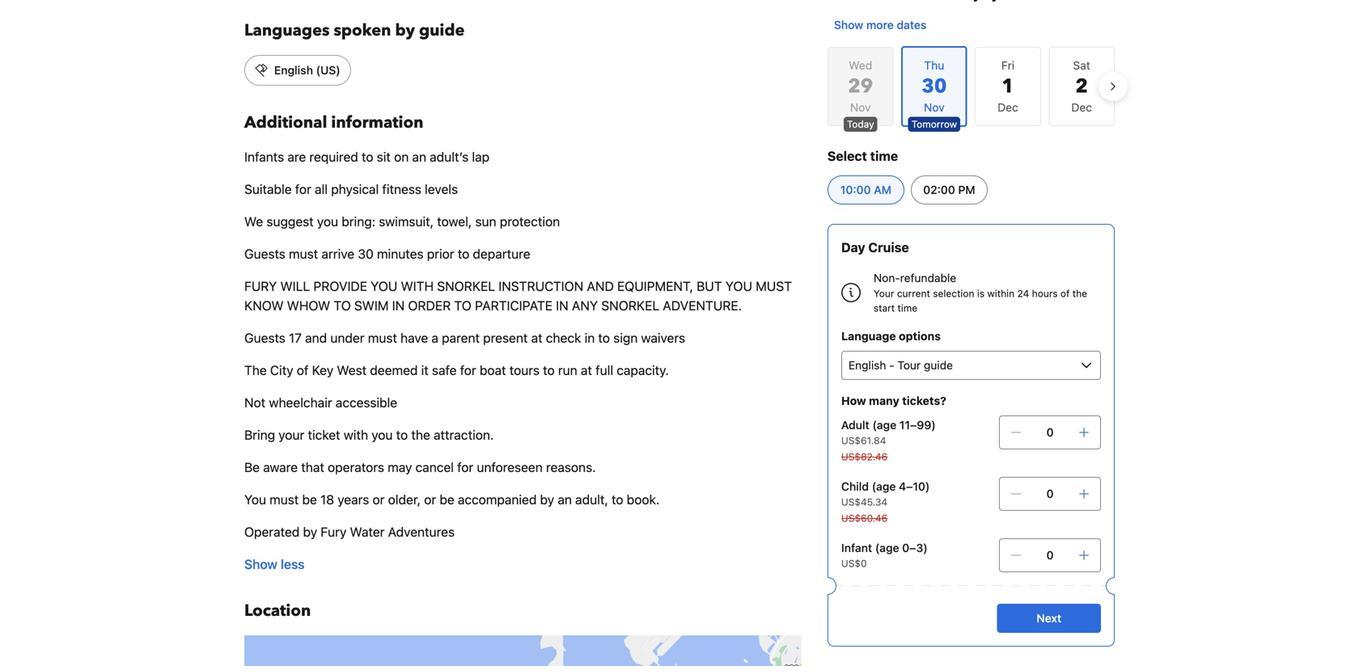 Task type: vqa. For each thing, say whether or not it's contained in the screenshot.
"0" corresponding to Child (age 4–10)
yes



Task type: describe. For each thing, give the bounding box(es) containing it.
will
[[280, 279, 310, 294]]

us$61.84
[[841, 435, 886, 447]]

4–10)
[[899, 480, 930, 493]]

minutes
[[377, 246, 424, 262]]

pm
[[958, 183, 975, 197]]

the
[[244, 363, 267, 378]]

0 for infant (age 0–3)
[[1046, 549, 1054, 562]]

operated
[[244, 525, 300, 540]]

less
[[281, 557, 305, 572]]

participate
[[475, 298, 553, 313]]

show for show less
[[244, 557, 277, 572]]

aware
[[263, 460, 298, 475]]

but
[[697, 279, 722, 294]]

english
[[274, 64, 313, 77]]

fri 1 dec
[[998, 59, 1018, 114]]

adult,
[[575, 492, 608, 508]]

select time
[[827, 148, 898, 164]]

(us)
[[316, 64, 340, 77]]

wed 29 nov today
[[847, 59, 874, 130]]

arrive
[[321, 246, 354, 262]]

guests for guests must arrive 30 minutes prior to departure
[[244, 246, 285, 262]]

unforeseen
[[477, 460, 543, 475]]

languages spoken by guide
[[244, 19, 465, 42]]

2 in from the left
[[556, 298, 568, 313]]

0–3)
[[902, 542, 928, 555]]

2 horizontal spatial by
[[540, 492, 554, 508]]

are
[[287, 149, 306, 165]]

and
[[587, 279, 614, 294]]

child
[[841, 480, 869, 493]]

fury
[[321, 525, 347, 540]]

map region
[[207, 488, 828, 667]]

operated by fury water adventures
[[244, 525, 455, 540]]

language
[[841, 330, 896, 343]]

book.
[[627, 492, 660, 508]]

2 be from the left
[[440, 492, 454, 508]]

suggest
[[266, 214, 314, 229]]

0 for adult (age 11–99)
[[1046, 426, 1054, 439]]

1 vertical spatial must
[[368, 330, 397, 346]]

1 horizontal spatial you
[[372, 428, 393, 443]]

sun
[[475, 214, 496, 229]]

24
[[1017, 288, 1029, 299]]

must for be
[[270, 492, 299, 508]]

within
[[987, 288, 1015, 299]]

day cruise
[[841, 240, 909, 255]]

child (age 4–10) us$45.34
[[841, 480, 930, 508]]

accessible
[[336, 395, 397, 411]]

know
[[244, 298, 284, 313]]

infants are required to sit on an adult's lap
[[244, 149, 490, 165]]

cancel
[[415, 460, 454, 475]]

show more dates
[[834, 18, 927, 32]]

attraction.
[[434, 428, 494, 443]]

how many tickets?
[[841, 394, 946, 408]]

additional information
[[244, 112, 423, 134]]

boat
[[480, 363, 506, 378]]

0 vertical spatial time
[[870, 148, 898, 164]]

show less
[[244, 557, 305, 572]]

0 vertical spatial by
[[395, 19, 415, 42]]

the inside non-refundable your current selection is within 24 hours of the start time
[[1072, 288, 1087, 299]]

you
[[244, 492, 266, 508]]

the city of key west deemed it safe for boat tours to run at full capacity.
[[244, 363, 669, 378]]

refundable
[[900, 271, 956, 285]]

02:00 pm
[[923, 183, 975, 197]]

must
[[756, 279, 792, 294]]

to up may
[[396, 428, 408, 443]]

0 horizontal spatial at
[[531, 330, 543, 346]]

wed
[[849, 59, 872, 72]]

1 be from the left
[[302, 492, 317, 508]]

operators
[[328, 460, 384, 475]]

1 vertical spatial for
[[460, 363, 476, 378]]

adventure.
[[663, 298, 742, 313]]

dec for 2
[[1071, 101, 1092, 114]]

reasons.
[[546, 460, 596, 475]]

in
[[585, 330, 595, 346]]

that
[[301, 460, 324, 475]]

required
[[309, 149, 358, 165]]

guide
[[419, 19, 465, 42]]

non-
[[874, 271, 900, 285]]

bring:
[[342, 214, 375, 229]]

full
[[595, 363, 613, 378]]

today
[[847, 119, 874, 130]]

towel,
[[437, 214, 472, 229]]

many
[[869, 394, 899, 408]]

whow
[[287, 298, 330, 313]]

(age for child
[[872, 480, 896, 493]]

run
[[558, 363, 577, 378]]

be aware that operators may cancel for unforeseen reasons.
[[244, 460, 596, 475]]

adult
[[841, 419, 869, 432]]

to left sit
[[362, 149, 373, 165]]

0 horizontal spatial snorkel
[[437, 279, 495, 294]]

nov
[[850, 101, 871, 114]]

on
[[394, 149, 409, 165]]

1 horizontal spatial snorkel
[[601, 298, 659, 313]]

not
[[244, 395, 265, 411]]

region containing 29
[[815, 40, 1128, 133]]

2 vertical spatial for
[[457, 460, 473, 475]]

years
[[338, 492, 369, 508]]

any
[[572, 298, 598, 313]]

parent
[[442, 330, 480, 346]]



Task type: locate. For each thing, give the bounding box(es) containing it.
fri
[[1001, 59, 1015, 72]]

0 horizontal spatial you
[[317, 214, 338, 229]]

2 0 from the top
[[1046, 487, 1054, 501]]

0 vertical spatial of
[[1060, 288, 1070, 299]]

1 horizontal spatial dec
[[1071, 101, 1092, 114]]

you right with
[[372, 428, 393, 443]]

time
[[870, 148, 898, 164], [898, 303, 917, 314]]

select
[[827, 148, 867, 164]]

with
[[401, 279, 434, 294]]

(age inside adult (age 11–99) us$61.84
[[872, 419, 896, 432]]

0 horizontal spatial or
[[373, 492, 385, 508]]

to up guests 17 and under must have a parent present at check in to sign waivers
[[454, 298, 471, 313]]

you up swim
[[371, 279, 397, 294]]

show for show more dates
[[834, 18, 863, 32]]

be
[[302, 492, 317, 508], [440, 492, 454, 508]]

17
[[289, 330, 302, 346]]

your
[[874, 288, 894, 299]]

check
[[546, 330, 581, 346]]

language options
[[841, 330, 941, 343]]

to
[[334, 298, 351, 313], [454, 298, 471, 313]]

0 horizontal spatial you
[[371, 279, 397, 294]]

day
[[841, 240, 865, 255]]

snorkel down prior on the left top
[[437, 279, 495, 294]]

must
[[289, 246, 318, 262], [368, 330, 397, 346], [270, 492, 299, 508]]

not wheelchair accessible
[[244, 395, 397, 411]]

3 0 from the top
[[1046, 549, 1054, 562]]

(age left 0–3)
[[875, 542, 899, 555]]

1 horizontal spatial at
[[581, 363, 592, 378]]

provide
[[313, 279, 367, 294]]

current
[[897, 288, 930, 299]]

0 for child (age 4–10)
[[1046, 487, 1054, 501]]

1 vertical spatial you
[[372, 428, 393, 443]]

waivers
[[641, 330, 685, 346]]

additional
[[244, 112, 327, 134]]

(age inside child (age 4–10) us$45.34
[[872, 480, 896, 493]]

0 vertical spatial must
[[289, 246, 318, 262]]

for left all
[[295, 182, 311, 197]]

1 horizontal spatial be
[[440, 492, 454, 508]]

must for arrive
[[289, 246, 318, 262]]

must up will
[[289, 246, 318, 262]]

(age inside infant (age 0–3) us$0
[[875, 542, 899, 555]]

1 horizontal spatial by
[[395, 19, 415, 42]]

1 guests from the top
[[244, 246, 285, 262]]

1 horizontal spatial the
[[1072, 288, 1087, 299]]

0 vertical spatial an
[[412, 149, 426, 165]]

1 horizontal spatial you
[[725, 279, 752, 294]]

(age down many
[[872, 419, 896, 432]]

1 horizontal spatial in
[[556, 298, 568, 313]]

18
[[320, 492, 334, 508]]

0 horizontal spatial in
[[392, 298, 405, 313]]

of right hours
[[1060, 288, 1070, 299]]

1 horizontal spatial of
[[1060, 288, 1070, 299]]

at left full
[[581, 363, 592, 378]]

how
[[841, 394, 866, 408]]

0 horizontal spatial of
[[297, 363, 309, 378]]

wheelchair
[[269, 395, 332, 411]]

options
[[899, 330, 941, 343]]

must right you
[[270, 492, 299, 508]]

the up be aware that operators may cancel for unforeseen reasons.
[[411, 428, 430, 443]]

us$82.46
[[841, 451, 888, 463]]

the
[[1072, 288, 1087, 299], [411, 428, 430, 443]]

dec down 1
[[998, 101, 1018, 114]]

0 vertical spatial show
[[834, 18, 863, 32]]

guests left 17
[[244, 330, 285, 346]]

next button
[[997, 604, 1101, 633]]

1 vertical spatial an
[[558, 492, 572, 508]]

infant (age 0–3) us$0
[[841, 542, 928, 569]]

0 vertical spatial snorkel
[[437, 279, 495, 294]]

0 vertical spatial at
[[531, 330, 543, 346]]

1 horizontal spatial or
[[424, 492, 436, 508]]

show left more
[[834, 18, 863, 32]]

suitable for all physical fitness levels
[[244, 182, 458, 197]]

2 guests from the top
[[244, 330, 285, 346]]

to left 'run'
[[543, 363, 555, 378]]

a
[[432, 330, 438, 346]]

or right older,
[[424, 492, 436, 508]]

(age for infant
[[875, 542, 899, 555]]

to left book. at the left bottom of the page
[[612, 492, 623, 508]]

time inside non-refundable your current selection is within 24 hours of the start time
[[898, 303, 917, 314]]

0 vertical spatial guests
[[244, 246, 285, 262]]

0
[[1046, 426, 1054, 439], [1046, 487, 1054, 501], [1046, 549, 1054, 562]]

0 vertical spatial for
[[295, 182, 311, 197]]

at left check
[[531, 330, 543, 346]]

information
[[331, 112, 423, 134]]

location
[[244, 600, 311, 622]]

0 vertical spatial the
[[1072, 288, 1087, 299]]

to down provide
[[334, 298, 351, 313]]

1 vertical spatial (age
[[872, 480, 896, 493]]

am
[[874, 183, 891, 197]]

be left the 18
[[302, 492, 317, 508]]

you left bring:
[[317, 214, 338, 229]]

of
[[1060, 288, 1070, 299], [297, 363, 309, 378]]

1 in from the left
[[392, 298, 405, 313]]

may
[[388, 460, 412, 475]]

2 dec from the left
[[1071, 101, 1092, 114]]

(age up us$45.34 in the bottom right of the page
[[872, 480, 896, 493]]

2 vertical spatial 0
[[1046, 549, 1054, 562]]

sat
[[1073, 59, 1090, 72]]

1 horizontal spatial show
[[834, 18, 863, 32]]

guests up fury
[[244, 246, 285, 262]]

guests
[[244, 246, 285, 262], [244, 330, 285, 346]]

time up am
[[870, 148, 898, 164]]

or
[[373, 492, 385, 508], [424, 492, 436, 508]]

infants
[[244, 149, 284, 165]]

be down cancel
[[440, 492, 454, 508]]

1 you from the left
[[371, 279, 397, 294]]

1 horizontal spatial an
[[558, 492, 572, 508]]

by left the guide at the top left of page
[[395, 19, 415, 42]]

swimsuit,
[[379, 214, 434, 229]]

bring your ticket with you to the attraction.
[[244, 428, 494, 443]]

1 0 from the top
[[1046, 426, 1054, 439]]

1 or from the left
[[373, 492, 385, 508]]

0 horizontal spatial the
[[411, 428, 430, 443]]

for right cancel
[[457, 460, 473, 475]]

0 horizontal spatial show
[[244, 557, 277, 572]]

0 horizontal spatial dec
[[998, 101, 1018, 114]]

2 vertical spatial (age
[[875, 542, 899, 555]]

you right but
[[725, 279, 752, 294]]

levels
[[425, 182, 458, 197]]

1 vertical spatial time
[[898, 303, 917, 314]]

to
[[362, 149, 373, 165], [458, 246, 469, 262], [598, 330, 610, 346], [543, 363, 555, 378], [396, 428, 408, 443], [612, 492, 623, 508]]

time down the current
[[898, 303, 917, 314]]

2 vertical spatial by
[[303, 525, 317, 540]]

an left adult,
[[558, 492, 572, 508]]

english (us)
[[274, 64, 340, 77]]

an right on
[[412, 149, 426, 165]]

ticket
[[308, 428, 340, 443]]

in left any at the left of the page
[[556, 298, 568, 313]]

1 vertical spatial show
[[244, 557, 277, 572]]

1 to from the left
[[334, 298, 351, 313]]

1 dec from the left
[[998, 101, 1018, 114]]

guests 17 and under must have a parent present at check in to sign waivers
[[244, 330, 685, 346]]

you
[[371, 279, 397, 294], [725, 279, 752, 294]]

1 vertical spatial snorkel
[[601, 298, 659, 313]]

lap
[[472, 149, 490, 165]]

29
[[848, 73, 873, 100]]

of left key
[[297, 363, 309, 378]]

more
[[866, 18, 894, 32]]

1 vertical spatial guests
[[244, 330, 285, 346]]

0 horizontal spatial by
[[303, 525, 317, 540]]

next
[[1037, 612, 1061, 625]]

instruction
[[499, 279, 583, 294]]

0 vertical spatial you
[[317, 214, 338, 229]]

1 vertical spatial by
[[540, 492, 554, 508]]

0 horizontal spatial to
[[334, 298, 351, 313]]

2 you from the left
[[725, 279, 752, 294]]

we suggest you bring: swimsuit, towel, sun protection
[[244, 214, 560, 229]]

deemed
[[370, 363, 418, 378]]

fitness
[[382, 182, 421, 197]]

prior
[[427, 246, 454, 262]]

(age for adult
[[872, 419, 896, 432]]

for
[[295, 182, 311, 197], [460, 363, 476, 378], [457, 460, 473, 475]]

present
[[483, 330, 528, 346]]

(age
[[872, 419, 896, 432], [872, 480, 896, 493], [875, 542, 899, 555]]

1 vertical spatial 0
[[1046, 487, 1054, 501]]

show more dates button
[[827, 11, 933, 40]]

dec down 2
[[1071, 101, 1092, 114]]

of inside non-refundable your current selection is within 24 hours of the start time
[[1060, 288, 1070, 299]]

or right years
[[373, 492, 385, 508]]

show left less
[[244, 557, 277, 572]]

by left fury
[[303, 525, 317, 540]]

10:00
[[840, 183, 871, 197]]

guests for guests 17 and under must have a parent present at check in to sign waivers
[[244, 330, 285, 346]]

by
[[395, 19, 415, 42], [540, 492, 554, 508], [303, 525, 317, 540]]

2 to from the left
[[454, 298, 471, 313]]

show less button
[[244, 555, 305, 574]]

dec for 1
[[998, 101, 1018, 114]]

region
[[815, 40, 1128, 133]]

us$60.46
[[841, 513, 888, 524]]

to right prior on the left top
[[458, 246, 469, 262]]

for right safe
[[460, 363, 476, 378]]

0 horizontal spatial be
[[302, 492, 317, 508]]

1 vertical spatial of
[[297, 363, 309, 378]]

snorkel down 'equipment,'
[[601, 298, 659, 313]]

by down reasons.
[[540, 492, 554, 508]]

1 vertical spatial the
[[411, 428, 430, 443]]

1
[[1002, 73, 1014, 100]]

it
[[421, 363, 429, 378]]

we
[[244, 214, 263, 229]]

capacity.
[[617, 363, 669, 378]]

spoken
[[334, 19, 391, 42]]

languages
[[244, 19, 330, 42]]

in right swim
[[392, 298, 405, 313]]

city
[[270, 363, 293, 378]]

and
[[305, 330, 327, 346]]

in
[[392, 298, 405, 313], [556, 298, 568, 313]]

dates
[[897, 18, 927, 32]]

0 vertical spatial (age
[[872, 419, 896, 432]]

the right hours
[[1072, 288, 1087, 299]]

must left have on the left
[[368, 330, 397, 346]]

1 vertical spatial at
[[581, 363, 592, 378]]

1 horizontal spatial to
[[454, 298, 471, 313]]

0 vertical spatial 0
[[1046, 426, 1054, 439]]

2 vertical spatial must
[[270, 492, 299, 508]]

0 horizontal spatial an
[[412, 149, 426, 165]]

key
[[312, 363, 333, 378]]

to right in
[[598, 330, 610, 346]]

2 or from the left
[[424, 492, 436, 508]]



